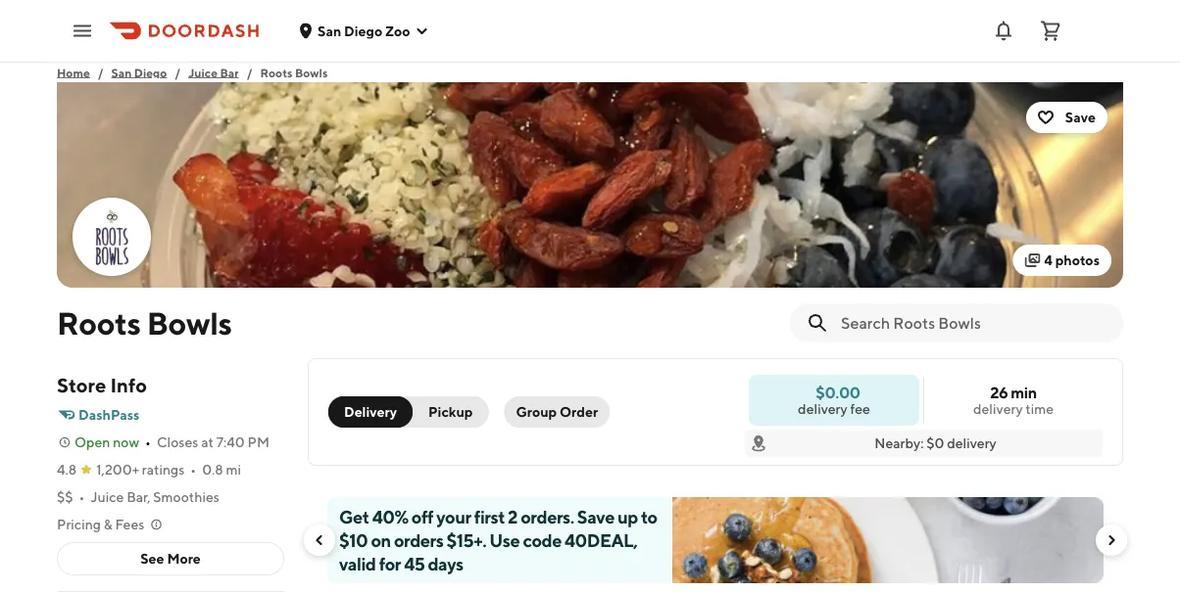 Task type: locate. For each thing, give the bounding box(es) containing it.
0 horizontal spatial •
[[79, 490, 85, 506]]

0 horizontal spatial juice
[[91, 490, 124, 506]]

•
[[145, 435, 151, 451], [190, 462, 196, 478], [79, 490, 85, 506]]

1 vertical spatial san
[[111, 66, 132, 79]]

0 vertical spatial roots
[[260, 66, 293, 79]]

0 vertical spatial save
[[1065, 109, 1096, 125]]

pm
[[247, 435, 270, 451]]

bar,
[[127, 490, 150, 506]]

/ left juice bar link
[[175, 66, 181, 79]]

save inside the get 40% off your first 2 orders. save up to $10 on orders $15+.  use code 40deal, valid for 45 days
[[577, 507, 614, 528]]

fees
[[115, 517, 144, 533]]

your
[[436, 507, 471, 528]]

juice up &
[[91, 490, 124, 506]]

now
[[113, 435, 139, 451]]

pricing
[[57, 517, 101, 533]]

2 horizontal spatial •
[[190, 462, 196, 478]]

home
[[57, 66, 90, 79]]

open
[[74, 435, 110, 451]]

smoothies
[[153, 490, 219, 506]]

4.8
[[57, 462, 77, 478]]

0 vertical spatial •
[[145, 435, 151, 451]]

1 vertical spatial juice
[[91, 490, 124, 506]]

0 vertical spatial diego
[[344, 23, 382, 39]]

ratings
[[142, 462, 185, 478]]

delivery inside $0.00 delivery fee
[[798, 401, 847, 418]]

0 horizontal spatial /
[[98, 66, 104, 79]]

roots up store info
[[57, 305, 141, 342]]

delivery for 26
[[973, 401, 1023, 418]]

juice bar link
[[188, 63, 239, 82]]

2 horizontal spatial /
[[247, 66, 252, 79]]

nearby:
[[875, 436, 924, 452]]

$0.00 delivery fee
[[798, 384, 870, 418]]

$15+.
[[447, 530, 486, 551]]

more
[[167, 551, 201, 567]]

bowls down san diego zoo
[[295, 66, 328, 79]]

0 horizontal spatial diego
[[134, 66, 167, 79]]

san right home
[[111, 66, 132, 79]]

san
[[318, 23, 341, 39], [111, 66, 132, 79]]

pickup
[[428, 404, 473, 420]]

Item Search search field
[[841, 313, 1108, 334]]

home / san diego / juice bar / roots bowls
[[57, 66, 328, 79]]

0 vertical spatial juice
[[188, 66, 218, 79]]

to
[[641, 507, 657, 528]]

diego left juice bar link
[[134, 66, 167, 79]]

diego left zoo
[[344, 23, 382, 39]]

1 vertical spatial diego
[[134, 66, 167, 79]]

• right '$$'
[[79, 490, 85, 506]]

pricing & fees button
[[57, 516, 164, 535]]

order
[[560, 404, 598, 420]]

0 items, open order cart image
[[1039, 19, 1062, 43]]

san left zoo
[[318, 23, 341, 39]]

0 horizontal spatial save
[[577, 507, 614, 528]]

delivery left "fee" on the right of page
[[798, 401, 847, 418]]

0 vertical spatial san
[[318, 23, 341, 39]]

0 horizontal spatial bowls
[[147, 305, 232, 342]]

1 / from the left
[[98, 66, 104, 79]]

40%
[[372, 507, 408, 528]]

code
[[523, 530, 562, 551]]

/ right the home link
[[98, 66, 104, 79]]

$0.00
[[816, 384, 860, 402]]

0 vertical spatial bowls
[[295, 66, 328, 79]]

group order
[[516, 404, 598, 420]]

roots right bar
[[260, 66, 293, 79]]

save inside button
[[1065, 109, 1096, 125]]

diego
[[344, 23, 382, 39], [134, 66, 167, 79]]

bowls up the info at bottom left
[[147, 305, 232, 342]]

1 horizontal spatial /
[[175, 66, 181, 79]]

save
[[1065, 109, 1096, 125], [577, 507, 614, 528]]

/ right bar
[[247, 66, 252, 79]]

closes
[[157, 435, 198, 451]]

bowls
[[295, 66, 328, 79], [147, 305, 232, 342]]

zoo
[[385, 23, 410, 39]]

2 vertical spatial •
[[79, 490, 85, 506]]

1 horizontal spatial san
[[318, 23, 341, 39]]

1 horizontal spatial diego
[[344, 23, 382, 39]]

roots
[[260, 66, 293, 79], [57, 305, 141, 342]]

delivery right $0
[[947, 436, 997, 452]]

4 photos
[[1044, 252, 1100, 269]]

1 horizontal spatial juice
[[188, 66, 218, 79]]

up
[[618, 507, 638, 528]]

juice left bar
[[188, 66, 218, 79]]

delivery
[[798, 401, 847, 418], [973, 401, 1023, 418], [947, 436, 997, 452]]

0.8 mi
[[202, 462, 241, 478]]

min
[[1011, 384, 1037, 402]]

/
[[98, 66, 104, 79], [175, 66, 181, 79], [247, 66, 252, 79]]

at
[[201, 435, 214, 451]]

• right the now
[[145, 435, 151, 451]]

&
[[104, 517, 112, 533]]

delivery left time
[[973, 401, 1023, 418]]

4
[[1044, 252, 1053, 269]]

san diego zoo button
[[298, 23, 430, 39]]

0 horizontal spatial san
[[111, 66, 132, 79]]

1 vertical spatial •
[[190, 462, 196, 478]]

7:40
[[216, 435, 245, 451]]

1 vertical spatial save
[[577, 507, 614, 528]]

san diego zoo
[[318, 23, 410, 39]]

orders.
[[521, 507, 574, 528]]

• left 0.8
[[190, 462, 196, 478]]

roots bowls image
[[57, 82, 1123, 288], [74, 200, 149, 274]]

nearby: $0 delivery
[[875, 436, 997, 452]]

use
[[489, 530, 520, 551]]

1 horizontal spatial bowls
[[295, 66, 328, 79]]

days
[[428, 554, 463, 575]]

for
[[379, 554, 401, 575]]

Delivery radio
[[328, 397, 413, 428]]

1,200+ ratings •
[[96, 462, 196, 478]]

off
[[412, 507, 433, 528]]

delivery inside the 26 min delivery time
[[973, 401, 1023, 418]]

1 horizontal spatial roots
[[260, 66, 293, 79]]

order methods option group
[[328, 397, 489, 428]]

store
[[57, 374, 106, 397]]

0.8
[[202, 462, 223, 478]]

1 horizontal spatial •
[[145, 435, 151, 451]]

0 horizontal spatial roots
[[57, 305, 141, 342]]

1 horizontal spatial save
[[1065, 109, 1096, 125]]

juice
[[188, 66, 218, 79], [91, 490, 124, 506]]



Task type: describe. For each thing, give the bounding box(es) containing it.
Pickup radio
[[401, 397, 489, 428]]

roots bowls
[[57, 305, 232, 342]]

group
[[516, 404, 557, 420]]

time
[[1026, 401, 1054, 418]]

dashpass
[[78, 407, 140, 423]]

open now
[[74, 435, 139, 451]]

pricing & fees
[[57, 517, 144, 533]]

san diego link
[[111, 63, 167, 82]]

open menu image
[[71, 19, 94, 43]]

fee
[[850, 401, 870, 418]]

bar
[[220, 66, 239, 79]]

select promotional banner element
[[688, 584, 743, 594]]

see
[[140, 551, 164, 567]]

26
[[990, 384, 1008, 402]]

save button
[[1026, 102, 1108, 133]]

3 / from the left
[[247, 66, 252, 79]]

26 min delivery time
[[973, 384, 1054, 418]]

delivery
[[344, 404, 397, 420]]

home link
[[57, 63, 90, 82]]

orders
[[394, 530, 443, 551]]

group order button
[[504, 397, 610, 428]]

notification bell image
[[992, 19, 1015, 43]]

40deal,
[[565, 530, 637, 551]]

first
[[474, 507, 505, 528]]

$$
[[57, 490, 73, 506]]

1 vertical spatial roots
[[57, 305, 141, 342]]

$$ • juice bar, smoothies
[[57, 490, 219, 506]]

2 / from the left
[[175, 66, 181, 79]]

$0
[[926, 436, 944, 452]]

1 vertical spatial bowls
[[147, 305, 232, 342]]

1,200+
[[96, 462, 139, 478]]

on
[[371, 530, 391, 551]]

45
[[404, 554, 425, 575]]

get 40% off your first 2 orders. save up to $10 on orders $15+.  use code 40deal, valid for 45 days
[[339, 507, 657, 575]]

next button of carousel image
[[1104, 533, 1119, 549]]

2
[[508, 507, 518, 528]]

previous button of carousel image
[[312, 533, 327, 549]]

mi
[[226, 462, 241, 478]]

valid
[[339, 554, 376, 575]]

info
[[110, 374, 147, 397]]

4 photos button
[[1013, 245, 1111, 276]]

see more button
[[58, 544, 283, 575]]

photos
[[1055, 252, 1100, 269]]

delivery for nearby:
[[947, 436, 997, 452]]

$10
[[339, 530, 368, 551]]

store info
[[57, 374, 147, 397]]

get
[[339, 507, 369, 528]]

• closes at 7:40 pm
[[145, 435, 270, 451]]

see more
[[140, 551, 201, 567]]



Task type: vqa. For each thing, say whether or not it's contained in the screenshot.
Items for Popular Items The most commonly ordered items and dishes from this store
no



